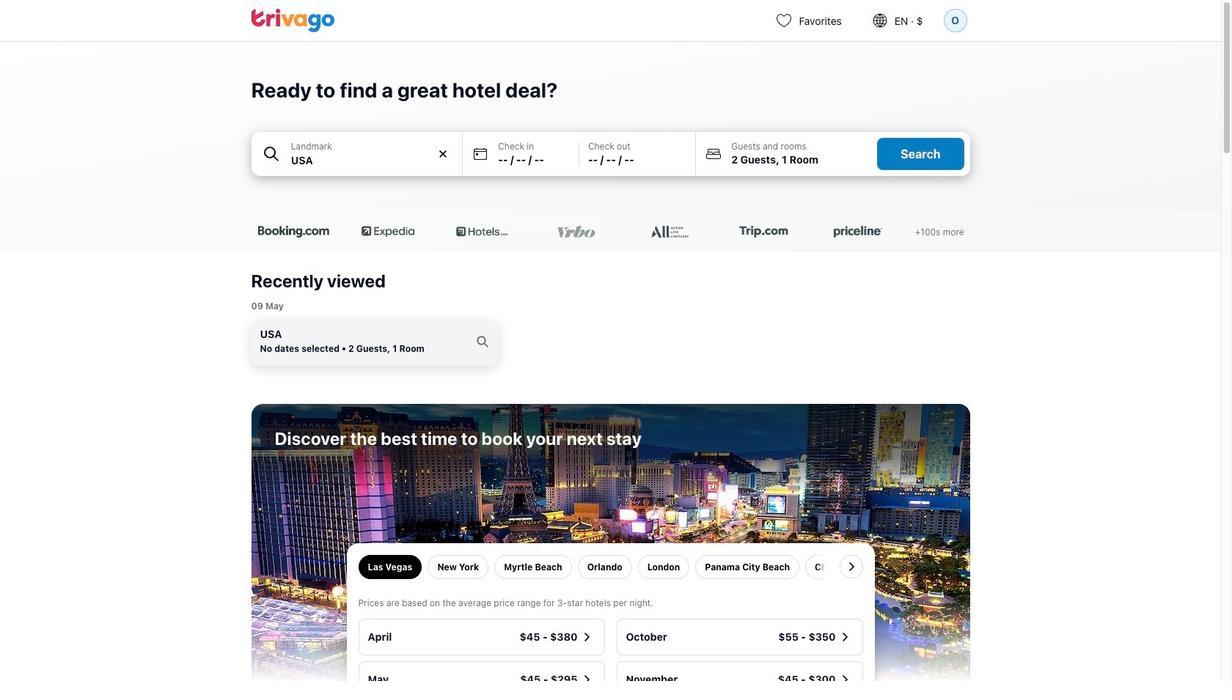 Task type: locate. For each thing, give the bounding box(es) containing it.
trip.com image
[[727, 226, 800, 238]]

accor image
[[633, 226, 706, 238]]

None field
[[251, 132, 462, 176]]

priceline image
[[821, 226, 895, 238]]



Task type: vqa. For each thing, say whether or not it's contained in the screenshot.
topmost property
no



Task type: describe. For each thing, give the bounding box(es) containing it.
expedia image
[[351, 226, 424, 238]]

trivago logo image
[[251, 9, 335, 32]]

Where to? search field
[[291, 152, 453, 168]]

vrbo image
[[539, 226, 612, 238]]

booking.com image
[[257, 226, 330, 238]]

clear image
[[437, 147, 450, 161]]

hotels.com image
[[445, 226, 518, 238]]



